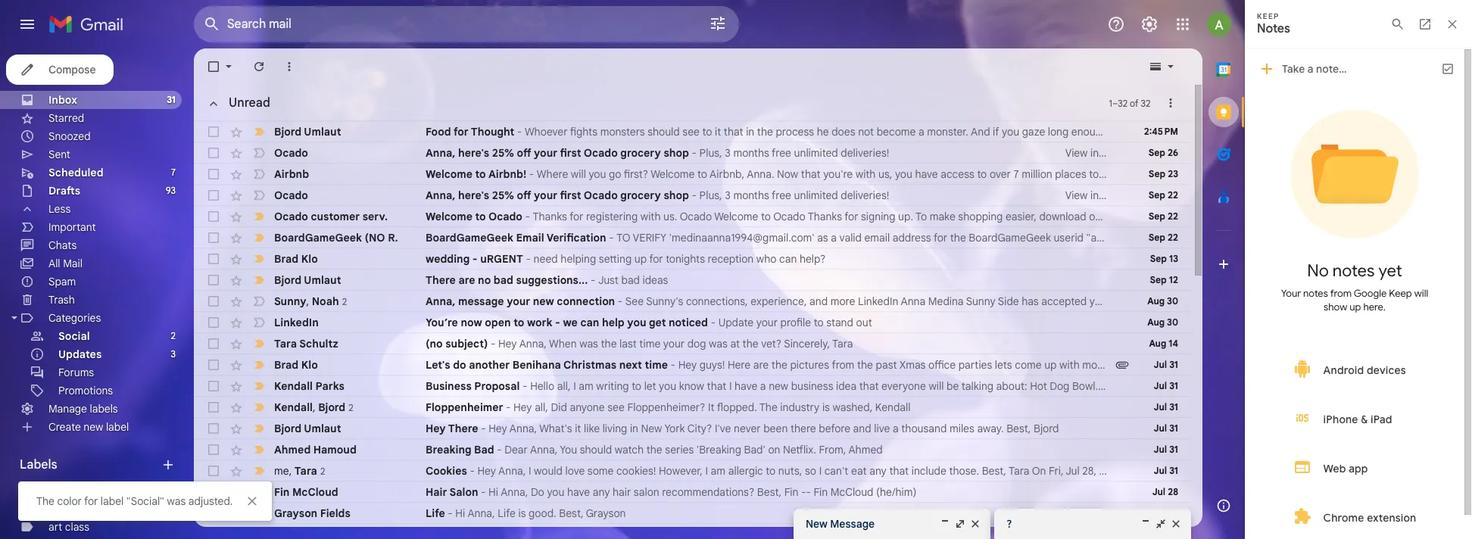 Task type: vqa. For each thing, say whether or not it's contained in the screenshot.


Task type: describe. For each thing, give the bounding box(es) containing it.
3 jul 31 from the top
[[1154, 402, 1179, 413]]

unlimited for sep 22
[[794, 189, 838, 202]]

umlaut for food for thought - whoever fights monsters should see to it that in the process he does not become a monster. and if you gaze long enough into an abyss, the abyss will gaze back into you.
[[304, 125, 341, 139]]

to left let
[[632, 380, 642, 393]]

trash link
[[48, 293, 75, 307]]

stay—from
[[1102, 167, 1155, 181]]

15 row from the top
[[194, 418, 1191, 439]]

best, down 'nuts,'
[[757, 486, 782, 499]]

in up our
[[1091, 189, 1099, 202]]

1 vertical spatial all,
[[535, 401, 548, 414]]

social
[[58, 330, 90, 343]]

browser for sep 26
[[1102, 146, 1141, 160]]

31 for hey there - hey anna, what's it like living in new york city? i've never been there before and live a thousand miles away. best, bjord
[[1170, 423, 1179, 434]]

sunny left the has
[[966, 295, 996, 308]]

places
[[1056, 167, 1087, 181]]

3 inside labels navigation
[[171, 348, 176, 360]]

bjord umlaut for hey there
[[274, 422, 341, 436]]

row containing boardgamegeek (no r.
[[194, 227, 1473, 248]]

label inside 'manage labels create new label'
[[106, 420, 129, 434]]

floppenheimer?
[[628, 401, 706, 414]]

to up 'medinaanna1994@gmail.com' at the top of page
[[761, 210, 771, 223]]

1 vertical spatial ideas
[[1110, 358, 1136, 372]]

that up airbnb,
[[724, 125, 744, 139]]

boardgamegeek email verification - to verify 'medinaanna1994@gmail.com' as a valid email address for the boardgamegeek userid "anna_94", click on the following link or enter it in your browser. https://boardgam
[[426, 231, 1473, 245]]

for down aug 14
[[1138, 358, 1152, 372]]

i up anyone
[[574, 380, 576, 393]]

refresh image
[[252, 59, 267, 74]]

for up the 'valid'
[[845, 210, 859, 223]]

to left the stand
[[814, 316, 824, 330]]

welcome up "wedding"
[[426, 210, 473, 223]]

kendall up kendall , bjord 2
[[274, 380, 313, 393]]

aug for hey anna, when was the last time your dog was at the vet? sincerely, tara
[[1150, 338, 1167, 349]]

welcome down food
[[426, 167, 473, 181]]

forums link
[[58, 366, 94, 380]]

vet?
[[762, 337, 782, 351]]

close image
[[970, 518, 982, 530]]

1 aug 30 from the top
[[1148, 295, 1179, 307]]

1 horizontal spatial am
[[711, 464, 726, 478]]

snoozed
[[48, 130, 91, 143]]

to left over
[[978, 167, 987, 181]]

anna, here's 25% off your first ocado grocery shop - plus, 3 months free unlimited deliveries! ‌ ‌ ‌ ‌ ‌ ‌ ‌ ‌ ‌ ‌ ‌ ‌ ‌ ‌ ‌ ‌ ‌ ‌ ‌ ‌ ‌ ‌ ‌ ‌ ‌ ‌ ‌ ‌ ‌ ‌ ‌ ‌ ‌ ‌ ‌ ‌ ‌ ‌ ‌ ‌ ‌ ‌ ‌ ‌ ‌ ‌ ‌ ‌ ‌ ‌ ‌ ‌ ‌ ‌ ‌ ‌ ‌ ‌ ‌ ‌ ‌ ‌ ‌ ‌ view in browser ocado offers | for sep 26
[[426, 146, 1214, 160]]

1 horizontal spatial more
[[1083, 358, 1108, 372]]

unread tab panel
[[194, 85, 1473, 539]]

advanced search options image
[[703, 8, 733, 39]]

r.
[[388, 231, 398, 245]]

2 aug 30 from the top
[[1148, 317, 1179, 328]]

bjord for there are no bad suggestions... - just bad ideas
[[274, 273, 302, 287]]

0 vertical spatial time
[[640, 337, 661, 351]]

31 for cookies - hey anna, i would love some cookies! however, i am allergic to nuts, so i can't eat any that include those. best, tara on fri, jul 28, 2023 at 6:46 pm anna medina <medinaanna1994@gmail.com>
[[1170, 465, 1179, 477]]

2 fin from the left
[[785, 486, 799, 499]]

important according to google magic. switch for grayson
[[252, 506, 267, 521]]

to left airbnb!
[[475, 167, 486, 181]]

hamoud
[[314, 443, 357, 457]]

bjord down parks
[[318, 400, 346, 414]]

12 row from the top
[[194, 355, 1196, 376]]

0 vertical spatial is
[[823, 401, 830, 414]]

your down 'whoever'
[[534, 146, 558, 160]]

entire
[[1251, 167, 1279, 181]]

jul 28 for hair salon - hi anna, do you have any hair salon recommendations? best, fin -- fin mccloud (he/him)
[[1153, 486, 1179, 498]]

that right now
[[801, 167, 821, 181]]

2 30 from the top
[[1168, 317, 1179, 328]]

2 life from the left
[[498, 507, 516, 520]]

breaking
[[426, 443, 472, 457]]

out
[[856, 316, 873, 330]]

sincerely,
[[784, 337, 830, 351]]

2023
[[1100, 464, 1124, 478]]

0 vertical spatial on
[[1167, 231, 1179, 245]]

sep 13
[[1151, 253, 1179, 264]]

art class link
[[48, 520, 89, 534]]

hey down dog
[[679, 358, 697, 372]]

ahmed hamoud
[[274, 443, 357, 457]]

0 horizontal spatial linkedin
[[274, 316, 319, 330]]

download
[[1040, 210, 1087, 223]]

1 horizontal spatial and
[[854, 422, 872, 436]]

you left get
[[628, 316, 647, 330]]

main menu image
[[18, 15, 36, 33]]

the left vet? on the bottom right of the page
[[743, 337, 759, 351]]

1 vertical spatial medina
[[1208, 464, 1243, 478]]

that down guys! at the left of the page
[[707, 380, 727, 393]]

i left would
[[529, 464, 531, 478]]

long
[[1048, 125, 1069, 139]]

1 horizontal spatial let's
[[1163, 295, 1186, 308]]

hey up bad
[[489, 422, 507, 436]]

in right living
[[630, 422, 639, 436]]

a right start
[[1214, 295, 1220, 308]]

suggestions...
[[516, 273, 588, 287]]

email
[[516, 231, 544, 245]]

2 ahmed from the left
[[849, 443, 883, 457]]

the inside alert
[[36, 495, 55, 508]]

i've
[[715, 422, 731, 436]]

1 horizontal spatial new
[[806, 517, 828, 531]]

close image
[[1171, 518, 1183, 530]]

art inside alert art
[[48, 502, 62, 516]]

20 row from the top
[[194, 524, 1191, 539]]

first for sep 22
[[560, 189, 582, 202]]

a right as
[[831, 231, 837, 245]]

start
[[1189, 295, 1212, 308]]

abyss,
[[1146, 125, 1177, 139]]

a right the live
[[893, 422, 899, 436]]

dear
[[505, 443, 528, 457]]

jul for hey guys! here are the pictures from the past xmas office parties lets come up with more ideas for this year
[[1154, 359, 1168, 370]]

you,
[[1265, 380, 1285, 393]]

sunny's
[[646, 295, 684, 308]]

2 know from the left
[[1137, 380, 1162, 393]]

plus, for sep 26
[[700, 146, 723, 160]]

life - hi anna, life is good. best, grayson
[[426, 507, 626, 520]]

1 horizontal spatial hi
[[489, 486, 499, 499]]

let
[[1101, 380, 1117, 393]]

2 horizontal spatial with
[[1060, 358, 1080, 372]]

cookies
[[426, 464, 467, 478]]

wedding - urgent - need helping setting up for tonights reception who can help?
[[426, 252, 826, 266]]

3 22 from the top
[[1168, 232, 1179, 243]]

settings image
[[1141, 15, 1159, 33]]

compose button
[[6, 55, 114, 85]]

drafts
[[48, 184, 80, 198]]

1 horizontal spatial linkedin
[[858, 295, 899, 308]]

row containing ocado customer serv.
[[194, 206, 1473, 227]]

1 32 from the left
[[1118, 97, 1128, 109]]

1 vertical spatial this
[[1174, 380, 1192, 393]]

0 vertical spatial anna
[[901, 295, 926, 308]]

1 horizontal spatial if
[[1165, 380, 1171, 393]]

2 into from the left
[[1298, 125, 1316, 139]]

art link
[[48, 502, 62, 516]]

1 vertical spatial anna
[[1180, 464, 1205, 478]]

i up recommendations?
[[706, 464, 708, 478]]

in up anna.
[[746, 125, 755, 139]]

minimize image
[[1140, 518, 1152, 530]]

0 horizontal spatial and
[[810, 295, 828, 308]]

a down vet? on the bottom right of the page
[[761, 380, 766, 393]]

3 sep 22 from the top
[[1149, 232, 1179, 243]]

in down 'soon.'
[[1314, 231, 1323, 245]]

us.
[[664, 210, 678, 223]]

0 vertical spatial medina
[[929, 295, 964, 308]]

i up 'flopped.'
[[730, 380, 732, 393]]

1 fin from the left
[[274, 486, 290, 499]]

minimize image
[[939, 518, 952, 530]]

hey up breaking
[[426, 422, 446, 436]]

sunny left noah
[[274, 294, 306, 308]]

first?
[[624, 167, 649, 181]]

idea
[[836, 380, 857, 393]]

2 for sunny
[[342, 296, 347, 307]]

1 vertical spatial time
[[645, 358, 668, 372]]

your up vet? on the bottom right of the page
[[757, 316, 778, 330]]

to up the urgent
[[475, 210, 486, 223]]

7 inside row
[[1014, 167, 1019, 181]]

in left 100000 on the right top of the page
[[1368, 167, 1377, 181]]

jul 31 for bjord
[[1154, 423, 1179, 434]]

sunny right conversation.
[[1290, 295, 1320, 308]]

do
[[531, 486, 545, 499]]

kendall down "kendall parks"
[[274, 400, 313, 414]]

noah
[[312, 294, 339, 308]]

1 horizontal spatial have
[[735, 380, 758, 393]]

1 bad from the left
[[494, 273, 514, 287]]

offers for sep 26
[[1178, 146, 1208, 160]]

to left 'nuts,'
[[766, 464, 776, 478]]

1 horizontal spatial are
[[754, 358, 769, 372]]

sep 23
[[1149, 168, 1179, 180]]

hey down open
[[499, 337, 517, 351]]

0 vertical spatial it
[[715, 125, 721, 139]]

jul for hi anna, do you have any hair salon recommendations? best, fin -- fin mccloud (he/him)
[[1153, 486, 1166, 498]]

1 vertical spatial at
[[1126, 464, 1136, 478]]

who
[[757, 252, 777, 266]]

never
[[734, 422, 761, 436]]

create new label link
[[48, 420, 129, 434]]

anna, message your new connection - see sunny's connections, experience, and more linkedin anna medina sunny side has accepted your invitation. let's start a conversation. sunny side sunny side professional sh
[[426, 295, 1473, 308]]

in down enough
[[1091, 146, 1099, 160]]

1 ahmed from the left
[[274, 443, 311, 457]]

for down "verify"
[[650, 252, 663, 266]]

jul 28 for life - hi anna, life is good. best, grayson
[[1153, 508, 1179, 519]]

enough
[[1072, 125, 1108, 139]]

sep for 4th row
[[1149, 189, 1166, 201]]

the down welcome to ocado - thanks for registering with us. ocado welcome to ocado thanks for signing up. to make shopping easier, download our app now. app store google play see you soon. ocado customer service team
[[951, 231, 967, 245]]

mail
[[63, 257, 83, 270]]

the left past at the right bottom of the page
[[858, 358, 874, 372]]

0 vertical spatial there
[[426, 273, 456, 287]]

3 side from the left
[[1377, 295, 1398, 308]]

for right food
[[454, 125, 469, 139]]

sep for 14th row from the bottom of the unread tab panel
[[1151, 253, 1167, 264]]

allergic
[[729, 464, 763, 478]]

bjord umlaut for there are no bad suggestions...
[[274, 273, 341, 287]]

kendall right you,
[[1287, 380, 1323, 393]]

your down 'soon.'
[[1325, 231, 1347, 245]]

process
[[776, 125, 815, 139]]

profile
[[781, 316, 811, 330]]

the down store
[[1181, 231, 1197, 245]]

for inside alert
[[84, 495, 98, 508]]

offers for sep 22
[[1178, 189, 1208, 202]]

i right the so at the bottom of the page
[[819, 464, 822, 478]]

0 vertical spatial with
[[856, 167, 876, 181]]

your right accepted
[[1090, 295, 1112, 308]]

inbox
[[48, 93, 77, 107]]

0 horizontal spatial ideas
[[643, 273, 669, 287]]

sent
[[48, 148, 70, 161]]

bjord umlaut for food for thought
[[274, 125, 341, 139]]

the inside row
[[760, 401, 778, 414]]

salon
[[450, 486, 478, 499]]

kendall , bjord 2
[[274, 400, 354, 414]]

best, right those.
[[982, 464, 1007, 478]]

1 row from the top
[[194, 121, 1339, 142]]

0 vertical spatial see
[[683, 125, 700, 139]]

click
[[1142, 231, 1164, 245]]

your left dog
[[664, 337, 685, 351]]

2 mccloud from the left
[[831, 486, 874, 499]]

, for sunny
[[306, 294, 309, 308]]

sep for 19th row from the bottom
[[1149, 147, 1166, 158]]

for up verification
[[570, 210, 584, 223]]

off for sep 22
[[517, 189, 531, 202]]

1 vertical spatial any
[[593, 486, 610, 499]]

helping
[[561, 252, 596, 266]]

of
[[1130, 97, 1139, 109]]

here
[[728, 358, 751, 372]]

'medinaanna1994@gmail.com'
[[670, 231, 815, 245]]

0 vertical spatial see
[[1264, 210, 1283, 223]]

registering
[[586, 210, 638, 223]]

0 horizontal spatial with
[[641, 210, 661, 223]]

schultz
[[299, 337, 338, 351]]

you up enter
[[1286, 210, 1303, 223]]

tara left schultz
[[274, 337, 297, 351]]

31 for floppenheimer - hey all, did anyone see floppenheimer? it flopped. the industry is washed, kendall
[[1170, 402, 1179, 413]]

reception
[[708, 252, 754, 266]]

to left airbnb,
[[698, 167, 708, 181]]

sep 22 for see
[[1149, 211, 1179, 222]]

boardgamegeek for boardgamegeek (no r.
[[274, 231, 362, 245]]

all mail link
[[48, 257, 83, 270]]

2 horizontal spatial new
[[769, 380, 789, 393]]

free for sep 26
[[772, 146, 792, 160]]

4 row from the top
[[194, 185, 1214, 206]]

"social"
[[126, 495, 164, 508]]

jul 31 for on
[[1154, 465, 1179, 477]]

jul for hi anna, life is good. best, grayson
[[1153, 508, 1166, 519]]

you right us,
[[895, 167, 913, 181]]

1 mccloud from the left
[[292, 486, 338, 499]]

3 for sep 26
[[725, 146, 731, 160]]

row containing kendall
[[194, 397, 1191, 418]]

aug 14
[[1150, 338, 1179, 349]]

7 row from the top
[[194, 248, 1191, 270]]

bowl.
[[1073, 380, 1099, 393]]

2 for me
[[320, 466, 325, 477]]

umlaut for there are no bad suggestions... - just bad ideas
[[304, 273, 341, 287]]

1 vertical spatial hi
[[456, 507, 465, 520]]

eat
[[852, 464, 867, 478]]

1 horizontal spatial should
[[648, 125, 680, 139]]

1 vertical spatial should
[[580, 443, 612, 457]]

easier,
[[1006, 210, 1037, 223]]

the left 'process'
[[757, 125, 773, 139]]

label inside alert
[[101, 495, 124, 508]]

1 vertical spatial will
[[571, 167, 586, 181]]

that right idea
[[860, 380, 879, 393]]

app
[[1108, 210, 1127, 223]]

a right become at right top
[[919, 125, 925, 139]]

miles
[[950, 422, 975, 436]]

0 horizontal spatial this
[[1155, 358, 1172, 372]]

just
[[598, 273, 619, 287]]

2 bad from the left
[[622, 273, 640, 287]]

2 32 from the left
[[1141, 97, 1151, 109]]

0 horizontal spatial more
[[831, 295, 856, 308]]

search mail image
[[198, 11, 226, 38]]

you right and
[[1002, 125, 1020, 139]]

team
[[1457, 210, 1473, 223]]

hey down bad
[[478, 464, 496, 478]]

the left last
[[601, 337, 617, 351]]

0 vertical spatial aug
[[1148, 295, 1165, 307]]

best, right away.
[[1007, 422, 1031, 436]]

sunny down browser.
[[1345, 295, 1375, 308]]

28 for hair salon - hi anna, do you have any hair salon recommendations? best, fin -- fin mccloud (he/him)
[[1168, 486, 1179, 498]]

0 vertical spatial if
[[993, 125, 1000, 139]]

enter
[[1277, 231, 1303, 245]]

welcome right first?
[[651, 167, 695, 181]]

28 for life - hi anna, life is good. best, grayson
[[1168, 508, 1179, 519]]

2 vertical spatial will
[[929, 380, 944, 393]]

you left go
[[589, 167, 606, 181]]

jul for hey anna, what's it like living in new york city? i've never been there before and live a thousand miles away. best, bjord
[[1154, 423, 1168, 434]]

important according to google magic. switch for fin
[[252, 485, 267, 500]]

york
[[665, 422, 685, 436]]

you right do
[[547, 486, 565, 499]]

1 horizontal spatial was
[[580, 337, 598, 351]]

1 vertical spatial see
[[626, 295, 644, 308]]

tara up fin mccloud
[[295, 464, 317, 478]]

gmail image
[[48, 9, 131, 39]]

2 horizontal spatial was
[[709, 337, 728, 351]]

2 gaze from the left
[[1246, 125, 1270, 139]]

rooms
[[1206, 167, 1236, 181]]

0 vertical spatial will
[[1229, 125, 1244, 139]]

would
[[534, 464, 563, 478]]

2 horizontal spatial it
[[1305, 231, 1312, 245]]

boardgamegeek (no r.
[[274, 231, 398, 245]]

1 vertical spatial let's
[[426, 358, 450, 372]]

updates link
[[58, 348, 102, 361]]

0 horizontal spatial me
[[274, 464, 289, 478]]

store
[[1177, 210, 1202, 223]]

did
[[551, 401, 567, 414]]

urgent
[[480, 252, 523, 266]]

2:45 pm
[[1145, 126, 1179, 137]]

he
[[817, 125, 829, 139]]

help?
[[800, 252, 826, 266]]

starred link
[[48, 111, 84, 125]]

1 horizontal spatial all,
[[557, 380, 571, 393]]

0 horizontal spatial see
[[608, 401, 625, 414]]

get
[[649, 316, 666, 330]]

compose
[[48, 63, 96, 77]]

umlaut for hey there - hey anna, what's it like living in new york city? i've never been there before and live a thousand miles away. best, bjord
[[304, 422, 341, 436]]

that up (he/him)
[[890, 464, 909, 478]]

2 horizontal spatial have
[[916, 167, 938, 181]]

your up open
[[507, 295, 530, 308]]

2 vertical spatial have
[[567, 486, 590, 499]]

shopping
[[959, 210, 1003, 223]]

1 30 from the top
[[1168, 295, 1179, 307]]

nuts,
[[779, 464, 803, 478]]

row containing sunny
[[194, 291, 1473, 312]]

1 vertical spatial there
[[448, 422, 478, 436]]

31 for let's do another benihana christmas next time - hey guys! here are the pictures from the past xmas office parties lets come up with more ideas for this year
[[1170, 359, 1179, 370]]

support image
[[1108, 15, 1126, 33]]

to up airbnb,
[[703, 125, 713, 139]]



Task type: locate. For each thing, give the bounding box(es) containing it.
0 vertical spatial grocery
[[621, 146, 661, 160]]

, down "kendall parks"
[[313, 400, 316, 414]]

0 vertical spatial at
[[731, 337, 740, 351]]

your down "where"
[[534, 189, 558, 202]]

1 vertical spatial shop
[[664, 189, 689, 202]]

2 inside kendall , bjord 2
[[349, 402, 354, 413]]

1 thanks from the left
[[533, 210, 567, 223]]

unlimited
[[794, 146, 838, 160], [794, 189, 838, 202]]

1 vertical spatial see
[[608, 401, 625, 414]]

2 vertical spatial aug
[[1150, 338, 1167, 349]]

5 jul 31 from the top
[[1154, 444, 1179, 455]]

2 vertical spatial and
[[854, 422, 872, 436]]

umlaut up 'ahmed hamoud'
[[304, 422, 341, 436]]

tab list
[[1203, 48, 1246, 485]]

have down "here"
[[735, 380, 758, 393]]

labels
[[90, 402, 118, 416]]

, up fin mccloud
[[289, 464, 292, 478]]

view for sep 26
[[1066, 146, 1088, 160]]

plus, for sep 22
[[700, 189, 723, 202]]

28
[[1168, 486, 1179, 498], [1168, 508, 1179, 519]]

25%
[[492, 146, 514, 160], [492, 189, 514, 202]]

kendall down "everyone"
[[876, 401, 911, 414]]

thanks up email
[[533, 210, 567, 223]]

| for sep 26
[[1211, 146, 1214, 160]]

0 horizontal spatial grayson
[[274, 507, 318, 520]]

klo for wedding - urgent - need helping setting up for tonights reception who can help?
[[301, 252, 318, 266]]

2 vertical spatial 22
[[1168, 232, 1179, 243]]

1 here's from the top
[[458, 146, 490, 160]]

row containing grayson fields
[[194, 503, 1191, 524]]

93
[[166, 185, 176, 196]]

sunny
[[274, 294, 306, 308], [966, 295, 996, 308], [1290, 295, 1320, 308], [1345, 295, 1375, 308]]

months for sep 26
[[734, 146, 770, 160]]

tonights
[[666, 252, 705, 266]]

1 into from the left
[[1111, 125, 1129, 139]]

address
[[893, 231, 932, 245]]

32 right of
[[1141, 97, 1151, 109]]

medina right "pm"
[[1208, 464, 1243, 478]]

1 side from the left
[[998, 295, 1019, 308]]

1 horizontal spatial fin
[[785, 486, 799, 499]]

row containing fin mccloud
[[194, 482, 1191, 503]]

important
[[48, 220, 96, 234]]

unread button
[[198, 88, 276, 119]]

1 vertical spatial sep 22
[[1149, 211, 1179, 222]]

deliveries! for sep 26
[[841, 146, 890, 160]]

aug 30 down sep 12
[[1148, 295, 1179, 307]]

can right we on the bottom of the page
[[581, 316, 600, 330]]

hey down hello
[[514, 401, 532, 414]]

brad
[[274, 252, 299, 266], [274, 358, 299, 372]]

free for sep 22
[[772, 189, 792, 202]]

million
[[1022, 167, 1053, 181]]

grayson
[[274, 507, 318, 520], [586, 507, 626, 520]]

18 row from the top
[[194, 482, 1191, 503]]

2 side from the left
[[1322, 295, 1343, 308]]

0 vertical spatial should
[[648, 125, 680, 139]]

boardgamegeek down the ocado customer serv. at the left top of the page
[[274, 231, 362, 245]]

row containing airbnb
[[194, 164, 1468, 185]]

1 gaze from the left
[[1023, 125, 1046, 139]]

0 horizontal spatial am
[[579, 380, 594, 393]]

8 row from the top
[[194, 270, 1191, 291]]

None search field
[[194, 6, 739, 42]]

1 deliveries! from the top
[[841, 146, 890, 160]]

all
[[48, 257, 60, 270]]

2 bjord umlaut from the top
[[274, 273, 341, 287]]

best, right the good.
[[559, 507, 584, 520]]

view
[[1066, 146, 1088, 160], [1066, 189, 1088, 202]]

0 horizontal spatial can
[[581, 316, 600, 330]]

should down the like
[[580, 443, 612, 457]]

whoever
[[525, 125, 568, 139]]

1 know from the left
[[679, 380, 705, 393]]

pop out image for ?
[[1155, 518, 1167, 530]]

individual
[[1157, 167, 1203, 181]]

2 horizontal spatial fin
[[814, 486, 828, 499]]

sep left 26
[[1149, 147, 1166, 158]]

1 jul 31 from the top
[[1154, 359, 1179, 370]]

sep 22 up click
[[1149, 211, 1179, 222]]

first down fights
[[560, 146, 582, 160]]

there down "wedding"
[[426, 273, 456, 287]]

0 horizontal spatial boardgamegeek
[[274, 231, 362, 245]]

1 umlaut from the top
[[304, 125, 341, 139]]

us,
[[879, 167, 893, 181]]

like
[[584, 422, 600, 436]]

gaze left back
[[1246, 125, 1270, 139]]

new inside 'manage labels create new label'
[[84, 420, 103, 434]]

1 horizontal spatial is
[[823, 401, 830, 414]]

0 horizontal spatial gaze
[[1023, 125, 1046, 139]]

2 klo from the top
[[301, 358, 318, 372]]

was inside alert
[[167, 495, 186, 508]]

2 brad from the top
[[274, 358, 299, 372]]

pop out image for new message
[[955, 518, 967, 530]]

1 bjord umlaut from the top
[[274, 125, 341, 139]]

1 vertical spatial 25%
[[492, 189, 514, 202]]

sep 22 for ‌
[[1149, 189, 1179, 201]]

1 horizontal spatial boardgamegeek
[[426, 231, 514, 245]]

19 row from the top
[[194, 503, 1191, 524]]

1 vertical spatial more
[[1083, 358, 1108, 372]]

shop for sep 26
[[664, 146, 689, 160]]

6 jul 31 from the top
[[1154, 465, 1179, 477]]

0 vertical spatial let's
[[1163, 295, 1186, 308]]

brad klo for let's do another benihana christmas next time
[[274, 358, 318, 372]]

fights
[[570, 125, 598, 139]]

aug 30 up aug 14
[[1148, 317, 1179, 328]]

abyss
[[1198, 125, 1226, 139]]

manage
[[48, 402, 87, 416]]

1 horizontal spatial ,
[[306, 294, 309, 308]]

jul for hey all, did anyone see floppenheimer? it flopped. the industry is washed, kendall
[[1154, 402, 1168, 413]]

2 shop from the top
[[664, 189, 689, 202]]

3 fin from the left
[[814, 486, 828, 499]]

25% up airbnb!
[[492, 146, 514, 160]]

1 horizontal spatial can
[[780, 252, 797, 266]]

0 vertical spatial unlimited
[[794, 146, 838, 160]]

lets
[[995, 358, 1013, 372]]

the
[[757, 125, 773, 139], [1179, 125, 1195, 139], [951, 231, 967, 245], [1181, 231, 1197, 245], [601, 337, 617, 351], [743, 337, 759, 351], [772, 358, 788, 372], [858, 358, 874, 372], [647, 443, 663, 457]]

bjord umlaut down kendall , bjord 2
[[274, 422, 341, 436]]

1 horizontal spatial medina
[[1208, 464, 1243, 478]]

jul for hello all, i am writing to let you know that i have a new business idea that everyone will be talking about: hot dog bowl. let me know if this offer intrigues you, kendall
[[1154, 380, 1168, 392]]

2 art from the top
[[48, 520, 62, 534]]

deliveries! down not at the right top of the page
[[841, 146, 890, 160]]

new for connection
[[533, 295, 554, 308]]

brad klo for wedding - urgent
[[274, 252, 318, 266]]

new inside row
[[641, 422, 662, 436]]

1 browser from the top
[[1102, 146, 1141, 160]]

tara left on
[[1009, 464, 1030, 478]]

2 grayson from the left
[[586, 507, 626, 520]]

1 horizontal spatial life
[[498, 507, 516, 520]]

more
[[831, 295, 856, 308], [1083, 358, 1108, 372]]

valid
[[840, 231, 862, 245]]

months for sep 22
[[734, 189, 770, 202]]

0 vertical spatial offers
[[1178, 146, 1208, 160]]

2 vertical spatial new
[[84, 420, 103, 434]]

let's do another benihana christmas next time - hey guys! here are the pictures from the past xmas office parties lets come up with more ideas for this year
[[426, 358, 1196, 372]]

31 for breaking bad - dear anna, you should watch the series 'breaking bad' on netflix. from, ahmed
[[1170, 444, 1179, 455]]

will right "where"
[[571, 167, 586, 181]]

0 horizontal spatial new
[[84, 420, 103, 434]]

anna.
[[747, 167, 775, 181]]

bjord up sunny , noah 2
[[274, 273, 302, 287]]

anna up xmas
[[901, 295, 926, 308]]

0 vertical spatial brad klo
[[274, 252, 318, 266]]

0 vertical spatial any
[[870, 464, 887, 478]]

13 row from the top
[[194, 376, 1323, 397]]

pm
[[1162, 464, 1178, 478]]

31 for business proposal - hello all, i am writing to let you know that i have a new business idea that everyone will be talking about: hot dog bowl. let me know if this offer intrigues you, kendall
[[1170, 380, 1179, 392]]

see left the sunny's
[[626, 295, 644, 308]]

0 vertical spatial here's
[[458, 146, 490, 160]]

sep left 12 on the bottom
[[1150, 274, 1167, 286]]

off for sep 26
[[517, 146, 531, 160]]

you right let
[[659, 380, 677, 393]]

klo for let's do another benihana christmas next time - hey guys! here are the pictures from the past xmas office parties lets come up with more ideas for this year
[[301, 358, 318, 372]]

inbox link
[[48, 93, 77, 107]]

not
[[858, 125, 874, 139]]

1 horizontal spatial 32
[[1141, 97, 1151, 109]]

boardgamegeek for boardgamegeek email verification - to verify 'medinaanna1994@gmail.com' as a valid email address for the boardgamegeek userid "anna_94", click on the following link or enter it in your browser. https://boardgam
[[426, 231, 514, 245]]

sep for row containing ocado customer serv.
[[1149, 211, 1166, 222]]

2 inside sunny , noah 2
[[342, 296, 347, 307]]

1 unlimited from the top
[[794, 146, 838, 160]]

2 plus, from the top
[[700, 189, 723, 202]]

let's down 12 on the bottom
[[1163, 295, 1186, 308]]

2 inside me , tara 2
[[320, 466, 325, 477]]

Search mail text field
[[227, 17, 667, 32]]

categories link
[[48, 311, 101, 325]]

1 brad klo from the top
[[274, 252, 318, 266]]

2 pop out image from the left
[[1155, 518, 1167, 530]]

row containing linkedin
[[194, 312, 1191, 333]]

1 jul 28 from the top
[[1153, 486, 1179, 498]]

time up let
[[645, 358, 668, 372]]

you're
[[824, 167, 853, 181]]

userid
[[1054, 231, 1084, 245]]

browser
[[1102, 146, 1141, 160], [1102, 189, 1141, 202]]

label left "social"
[[101, 495, 124, 508]]

the left abyss
[[1179, 125, 1195, 139]]

however,
[[659, 464, 703, 478]]

on
[[1167, 231, 1179, 245], [768, 443, 781, 457]]

pop out image
[[955, 518, 967, 530], [1155, 518, 1167, 530]]

0 horizontal spatial are
[[459, 273, 475, 287]]

parties
[[959, 358, 993, 372]]

pop out image left close image
[[955, 518, 967, 530]]

1 vertical spatial umlaut
[[304, 273, 341, 287]]

art down art link
[[48, 520, 62, 534]]

1 free from the top
[[772, 146, 792, 160]]

professional
[[1401, 295, 1460, 308]]

about:
[[997, 380, 1028, 393]]

fin mccloud
[[274, 486, 338, 499]]

22 for ‌
[[1168, 189, 1179, 201]]

so
[[805, 464, 817, 478]]

(no subject) - hey anna, when was the last time your dog was at the vet? sincerely, tara
[[426, 337, 853, 351]]

create
[[48, 420, 81, 434]]

2 free from the top
[[772, 189, 792, 202]]

2 thanks from the left
[[808, 210, 842, 223]]

1 25% from the top
[[492, 146, 514, 160]]

to left work
[[514, 316, 525, 330]]

we
[[563, 316, 578, 330]]

11 row from the top
[[194, 333, 1191, 355]]

bjord up on
[[1034, 422, 1059, 436]]

1 vertical spatial grocery
[[621, 189, 661, 202]]

sep for row containing airbnb
[[1149, 168, 1166, 180]]

31 inside labels navigation
[[167, 94, 176, 105]]

1 life from the left
[[426, 507, 445, 520]]

25% for sep 26
[[492, 146, 514, 160]]

3 umlaut from the top
[[304, 422, 341, 436]]

0 horizontal spatial 32
[[1118, 97, 1128, 109]]

2 jul 28 from the top
[[1153, 508, 1179, 519]]

cookies - hey anna, i would love some cookies! however, i am allergic to nuts, so i can't eat any that include those. best, tara on fri, jul 28, 2023 at 6:46 pm anna medina <medinaanna1994@gmail.com>
[[426, 464, 1397, 478]]

1 22 from the top
[[1168, 189, 1179, 201]]

here's for sep 26
[[458, 146, 490, 160]]

sep 12
[[1150, 274, 1179, 286]]

deliveries!
[[841, 146, 890, 160], [841, 189, 890, 202]]

30 up '14'
[[1168, 317, 1179, 328]]

anna, here's 25% off your first ocado grocery shop - plus, 3 months free unlimited deliveries! ‌ ‌ ‌ ‌ ‌ ‌ ‌ ‌ ‌ ‌ ‌ ‌ ‌ ‌ ‌ ‌ ‌ ‌ ‌ ‌ ‌ ‌ ‌ ‌ ‌ ‌ ‌ ‌ ‌ ‌ ‌ ‌ ‌ ‌ ‌ ‌ ‌ ‌ ‌ ‌ ‌ ‌ ‌ ‌ ‌ ‌ ‌ ‌ ‌ ‌ ‌ ‌ ‌ ‌ ‌ ‌ ‌ ‌ ‌ ‌ ‌ ‌ ‌ ‌ view in browser ocado offers | for sep 22
[[426, 189, 1214, 202]]

gaze left long
[[1023, 125, 1046, 139]]

shop for sep 22
[[664, 189, 689, 202]]

0 vertical spatial all,
[[557, 380, 571, 393]]

1 | from the top
[[1211, 146, 1214, 160]]

1 vertical spatial |
[[1211, 189, 1214, 202]]

the down vet? on the bottom right of the page
[[772, 358, 788, 372]]

| down abyss
[[1211, 146, 1214, 160]]

here's down airbnb!
[[458, 189, 490, 202]]

is
[[823, 401, 830, 414], [519, 507, 526, 520]]

drafts link
[[48, 184, 80, 198]]

grocery for sep 22
[[621, 189, 661, 202]]

1 vertical spatial aug 30
[[1148, 317, 1179, 328]]

22 for see
[[1168, 211, 1179, 222]]

categories
[[48, 311, 101, 325]]

ocado
[[274, 146, 308, 160], [584, 146, 618, 160], [1144, 146, 1176, 160], [274, 189, 308, 202], [584, 189, 618, 202], [1144, 189, 1176, 202], [274, 210, 308, 223], [489, 210, 523, 223], [680, 210, 712, 223], [774, 210, 806, 223], [1334, 210, 1367, 223]]

3 for sep 22
[[725, 189, 731, 202]]

netflix.
[[783, 443, 817, 457]]

brad for let's do another benihana christmas next time - hey guys! here are the pictures from the past xmas office parties lets come up with more ideas for this year
[[274, 358, 299, 372]]

do
[[453, 358, 466, 372]]

0 vertical spatial art
[[48, 502, 62, 516]]

plus, up airbnb,
[[700, 146, 723, 160]]

on right click
[[1167, 231, 1179, 245]]

thanks up as
[[808, 210, 842, 223]]

2 horizontal spatial will
[[1229, 125, 1244, 139]]

bjord for food for thought - whoever fights monsters should see to it that in the process he does not become a monster. and if you gaze long enough into an abyss, the abyss will gaze back into you.
[[274, 125, 302, 139]]

1 anna, here's 25% off your first ocado grocery shop - plus, 3 months free unlimited deliveries! ‌ ‌ ‌ ‌ ‌ ‌ ‌ ‌ ‌ ‌ ‌ ‌ ‌ ‌ ‌ ‌ ‌ ‌ ‌ ‌ ‌ ‌ ‌ ‌ ‌ ‌ ‌ ‌ ‌ ‌ ‌ ‌ ‌ ‌ ‌ ‌ ‌ ‌ ‌ ‌ ‌ ‌ ‌ ‌ ‌ ‌ ‌ ‌ ‌ ‌ ‌ ‌ ‌ ‌ ‌ ‌ ‌ ‌ ‌ ‌ ‌ ‌ ‌ ‌ view in browser ocado offers | from the top
[[426, 146, 1214, 160]]

2 25% from the top
[[492, 189, 514, 202]]

4 jul 31 from the top
[[1154, 423, 1179, 434]]

1 horizontal spatial pop out image
[[1155, 518, 1167, 530]]

more image
[[282, 59, 297, 74]]

hi down salon
[[456, 507, 465, 520]]

browser.
[[1350, 231, 1391, 245]]

row containing kendall parks
[[194, 376, 1323, 397]]

1 vertical spatial ,
[[313, 400, 316, 414]]

https://boardgam
[[1393, 231, 1473, 245]]

0 horizontal spatial fin
[[274, 486, 290, 499]]

0 horizontal spatial up
[[635, 252, 647, 266]]

bad
[[474, 443, 495, 457]]

2 | from the top
[[1211, 189, 1214, 202]]

alert link
[[48, 484, 71, 498]]

jul
[[1154, 359, 1168, 370], [1154, 380, 1168, 392], [1154, 402, 1168, 413], [1154, 423, 1168, 434], [1154, 444, 1168, 455], [1066, 464, 1080, 478], [1154, 465, 1168, 477], [1153, 486, 1166, 498], [1153, 508, 1166, 519]]

3 row from the top
[[194, 164, 1468, 185]]

1 vertical spatial jul 28
[[1153, 508, 1179, 519]]

0 horizontal spatial it
[[575, 422, 581, 436]]

hair salon - hi anna, do you have any hair salon recommendations? best, fin -- fin mccloud (he/him)
[[426, 486, 917, 499]]

2 umlaut from the top
[[304, 273, 341, 287]]

labels heading
[[20, 458, 161, 473]]

0 vertical spatial linkedin
[[858, 295, 899, 308]]

umlaut up airbnb
[[304, 125, 341, 139]]

on
[[1032, 464, 1047, 478]]

tara up from
[[833, 337, 853, 351]]

1 horizontal spatial see
[[683, 125, 700, 139]]

1 horizontal spatial any
[[870, 464, 887, 478]]

1 horizontal spatial anna
[[1180, 464, 1205, 478]]

2 vertical spatial bjord umlaut
[[274, 422, 341, 436]]

when
[[549, 337, 577, 351]]

welcome up 'medinaanna1994@gmail.com' at the top of page
[[715, 210, 759, 223]]

0 vertical spatial off
[[517, 146, 531, 160]]

to left entire
[[1238, 167, 1248, 181]]

been
[[764, 422, 788, 436]]

best,
[[1007, 422, 1031, 436], [982, 464, 1007, 478], [757, 486, 782, 499], [559, 507, 584, 520]]

unread main content
[[194, 48, 1473, 539]]

0 vertical spatial hi
[[489, 486, 499, 499]]

ahmed up eat
[[849, 443, 883, 457]]

1 shop from the top
[[664, 146, 689, 160]]

to right places
[[1090, 167, 1100, 181]]

1 vertical spatial it
[[1305, 231, 1312, 245]]

all mail
[[48, 257, 83, 270]]

None checkbox
[[206, 124, 221, 139], [206, 145, 221, 161], [206, 188, 221, 203], [206, 209, 221, 224], [206, 252, 221, 267], [206, 294, 221, 309], [206, 336, 221, 352], [206, 358, 221, 373], [206, 379, 221, 394], [206, 442, 221, 458], [206, 464, 221, 479], [206, 124, 221, 139], [206, 145, 221, 161], [206, 188, 221, 203], [206, 209, 221, 224], [206, 252, 221, 267], [206, 294, 221, 309], [206, 336, 221, 352], [206, 358, 221, 373], [206, 379, 221, 394], [206, 442, 221, 458], [206, 464, 221, 479]]

2 anna, here's 25% off your first ocado grocery shop - plus, 3 months free unlimited deliveries! ‌ ‌ ‌ ‌ ‌ ‌ ‌ ‌ ‌ ‌ ‌ ‌ ‌ ‌ ‌ ‌ ‌ ‌ ‌ ‌ ‌ ‌ ‌ ‌ ‌ ‌ ‌ ‌ ‌ ‌ ‌ ‌ ‌ ‌ ‌ ‌ ‌ ‌ ‌ ‌ ‌ ‌ ‌ ‌ ‌ ‌ ‌ ‌ ‌ ‌ ‌ ‌ ‌ ‌ ‌ ‌ ‌ ‌ ‌ ‌ ‌ ‌ ‌ ‌ view in browser ocado offers | from the top
[[426, 189, 1214, 202]]

2 vertical spatial umlaut
[[304, 422, 341, 436]]

1 first from the top
[[560, 146, 582, 160]]

bjord for hey there - hey anna, what's it like living in new york city? i've never been there before and live a thousand miles away. best, bjord
[[274, 422, 302, 436]]

first down "where"
[[560, 189, 582, 202]]

1 offers from the top
[[1178, 146, 1208, 160]]

view for sep 22
[[1066, 189, 1088, 202]]

12
[[1170, 274, 1179, 286]]

7 inside labels navigation
[[171, 167, 176, 178]]

sep 26
[[1149, 147, 1179, 158]]

1 vertical spatial klo
[[301, 358, 318, 372]]

1 horizontal spatial at
[[1126, 464, 1136, 478]]

can right who in the right of the page
[[780, 252, 797, 266]]

1 months from the top
[[734, 146, 770, 160]]

the color for label "social" was adjusted. alert
[[18, 35, 1221, 521]]

row containing me
[[194, 461, 1397, 482]]

, for kendall
[[313, 400, 316, 414]]

from
[[832, 358, 855, 372]]

5 row from the top
[[194, 206, 1473, 227]]

new down manage labels link
[[84, 420, 103, 434]]

the
[[760, 401, 778, 414], [36, 495, 55, 508]]

0 horizontal spatial bad
[[494, 273, 514, 287]]

sep for 8th row from the top
[[1150, 274, 1167, 286]]

thought
[[471, 125, 515, 139]]

washed,
[[833, 401, 873, 414]]

2 important according to google magic. switch from the top
[[252, 506, 267, 521]]

1 vertical spatial unlimited
[[794, 189, 838, 202]]

off up airbnb!
[[517, 146, 531, 160]]

2 vertical spatial it
[[575, 422, 581, 436]]

0 vertical spatial view
[[1066, 146, 1088, 160]]

at left "6:46"
[[1126, 464, 1136, 478]]

unlimited down 'you're'
[[794, 189, 838, 202]]

xmas
[[900, 358, 926, 372]]

help
[[602, 316, 625, 330]]

0 vertical spatial jul 28
[[1153, 486, 1179, 498]]

2 inside labels navigation
[[171, 330, 176, 342]]

7
[[171, 167, 176, 178], [1014, 167, 1019, 181]]

14 row from the top
[[194, 397, 1191, 418]]

0 horizontal spatial see
[[626, 295, 644, 308]]

am up anyone
[[579, 380, 594, 393]]

0 vertical spatial bjord umlaut
[[274, 125, 341, 139]]

17 row from the top
[[194, 461, 1397, 482]]

2 first from the top
[[560, 189, 582, 202]]

brad klo up sunny , noah 2
[[274, 252, 318, 266]]

bad right no at the left of page
[[494, 273, 514, 287]]

grocery for sep 26
[[621, 146, 661, 160]]

more up the stand
[[831, 295, 856, 308]]

0 vertical spatial sep 22
[[1149, 189, 1179, 201]]

1 sep 22 from the top
[[1149, 189, 1179, 201]]

0 horizontal spatial new
[[641, 422, 662, 436]]

1 vertical spatial on
[[768, 443, 781, 457]]

label
[[106, 420, 129, 434], [101, 495, 124, 508]]

2 off from the top
[[517, 189, 531, 202]]

sent link
[[48, 148, 70, 161]]

with left us,
[[856, 167, 876, 181]]

grocery up first?
[[621, 146, 661, 160]]

hey
[[499, 337, 517, 351], [679, 358, 697, 372], [514, 401, 532, 414], [426, 422, 446, 436], [489, 422, 507, 436], [478, 464, 496, 478]]

for down make
[[934, 231, 948, 245]]

sep for row containing boardgamegeek (no r.
[[1149, 232, 1166, 243]]

important according to google magic. switch
[[252, 485, 267, 500], [252, 506, 267, 521]]

2 brad klo from the top
[[274, 358, 318, 372]]

jul for hey anna, i would love some cookies! however, i am allergic to nuts, so i can't eat any that include those. best, tara on fri, jul 28, 2023 at 6:46 pm anna medina <medinaanna1994@gmail.com>
[[1154, 465, 1168, 477]]

1 klo from the top
[[301, 252, 318, 266]]

0 horizontal spatial if
[[993, 125, 1000, 139]]

1 vertical spatial 28
[[1168, 508, 1179, 519]]

2 months from the top
[[734, 189, 770, 202]]

0 vertical spatial up
[[635, 252, 647, 266]]

where
[[537, 167, 568, 181]]

1 vertical spatial label
[[101, 495, 124, 508]]

ideas up let
[[1110, 358, 1136, 372]]

22 down 23
[[1168, 189, 1179, 201]]

toggle split pane mode image
[[1149, 59, 1164, 74]]

1 vertical spatial up
[[1045, 358, 1057, 372]]

year
[[1175, 358, 1196, 372]]

have left access
[[916, 167, 938, 181]]

time
[[640, 337, 661, 351], [645, 358, 668, 372]]

0 vertical spatial 25%
[[492, 146, 514, 160]]

1 grayson from the left
[[274, 507, 318, 520]]

0 vertical spatial more
[[831, 295, 856, 308]]

0 vertical spatial ,
[[306, 294, 309, 308]]

jul 31 for ideas
[[1154, 359, 1179, 370]]

view up places
[[1066, 146, 1088, 160]]

1 view from the top
[[1066, 146, 1088, 160]]

jul 31 for hot
[[1154, 380, 1179, 392]]

1 vertical spatial am
[[711, 464, 726, 478]]

1 vertical spatial the
[[36, 495, 55, 508]]

it left the like
[[575, 422, 581, 436]]

3 boardgamegeek from the left
[[969, 231, 1052, 245]]

, for me
[[289, 464, 292, 478]]

new for label
[[84, 420, 103, 434]]

labels navigation
[[0, 48, 194, 539]]

2 22 from the top
[[1168, 211, 1179, 222]]

let's
[[1163, 295, 1186, 308], [426, 358, 450, 372]]

row containing tara schultz
[[194, 333, 1191, 355]]

1 brad from the top
[[274, 252, 299, 266]]

more up bowl.
[[1083, 358, 1108, 372]]

2 28 from the top
[[1168, 508, 1179, 519]]

2 grocery from the top
[[621, 189, 661, 202]]

25% for sep 22
[[492, 189, 514, 202]]

16 row from the top
[[194, 439, 1191, 461]]

here's
[[458, 146, 490, 160], [458, 189, 490, 202]]

there
[[426, 273, 456, 287], [448, 422, 478, 436]]

new left message
[[806, 517, 828, 531]]

1 vertical spatial 30
[[1168, 317, 1179, 328]]

anna, here's 25% off your first ocado grocery shop - plus, 3 months free unlimited deliveries! ‌ ‌ ‌ ‌ ‌ ‌ ‌ ‌ ‌ ‌ ‌ ‌ ‌ ‌ ‌ ‌ ‌ ‌ ‌ ‌ ‌ ‌ ‌ ‌ ‌ ‌ ‌ ‌ ‌ ‌ ‌ ‌ ‌ ‌ ‌ ‌ ‌ ‌ ‌ ‌ ‌ ‌ ‌ ‌ ‌ ‌ ‌ ‌ ‌ ‌ ‌ ‌ ‌ ‌ ‌ ‌ ‌ ‌ ‌ ‌ ‌ ‌ ‌ ‌ view in browser ocado offers | down 'you're'
[[426, 189, 1214, 202]]

aug for update your profile to stand out ‌ ‌ ‌ ‌ ‌ ‌ ‌ ‌ ‌ ‌ ‌ ‌ ‌ ‌ ‌ ‌ ‌ ‌ ‌ ‌ ‌ ‌ ‌ ‌ ‌ ‌ ‌ ‌ ‌ ‌ ‌ ‌ ‌ ‌ ‌ ‌ ‌ ‌ ‌ ‌ ‌ ‌ ‌ ‌ ‌ ‌ ‌ ‌ ‌ ‌ ‌ ‌ ‌ ‌ ‌ ‌ ‌ ‌ ‌ ‌ ‌ ‌ ‌ ‌ ‌ ‌ ‌ ‌ ‌ ‌ ‌ ‌ ‌ ‌ ‌ ‌ ‌ ‌ ‌ ‌ ‌ ‌ ‌ ‌
[[1148, 317, 1165, 328]]

jul for dear anna, you should watch the series 'breaking bad' on netflix. from, ahmed
[[1154, 444, 1168, 455]]

0 horizontal spatial side
[[998, 295, 1019, 308]]

here's for sep 22
[[458, 189, 490, 202]]

0 horizontal spatial on
[[768, 443, 781, 457]]

2 for kendall
[[349, 402, 354, 413]]

1 art from the top
[[48, 502, 62, 516]]

browser for sep 22
[[1102, 189, 1141, 202]]

1 vertical spatial new
[[806, 517, 828, 531]]

2 deliveries! from the top
[[841, 189, 890, 202]]

you.
[[1319, 125, 1339, 139]]

22 right now.
[[1168, 211, 1179, 222]]

1 horizontal spatial this
[[1174, 380, 1192, 393]]

label down labels
[[106, 420, 129, 434]]

include
[[912, 464, 947, 478]]

first for sep 26
[[560, 146, 582, 160]]

0 horizontal spatial at
[[731, 337, 740, 351]]

intrigues
[[1220, 380, 1262, 393]]

10 row from the top
[[194, 312, 1191, 333]]

deliveries! for sep 22
[[841, 189, 890, 202]]

you're
[[426, 316, 458, 330]]

None checkbox
[[206, 59, 221, 74], [206, 167, 221, 182], [206, 230, 221, 245], [206, 273, 221, 288], [206, 315, 221, 330], [206, 400, 221, 415], [206, 421, 221, 436], [206, 59, 221, 74], [206, 167, 221, 182], [206, 230, 221, 245], [206, 273, 221, 288], [206, 315, 221, 330], [206, 400, 221, 415], [206, 421, 221, 436]]

2 row from the top
[[194, 142, 1214, 164]]

row
[[194, 121, 1339, 142], [194, 142, 1214, 164], [194, 164, 1468, 185], [194, 185, 1214, 206], [194, 206, 1473, 227], [194, 227, 1473, 248], [194, 248, 1191, 270], [194, 270, 1191, 291], [194, 291, 1473, 312], [194, 312, 1191, 333], [194, 333, 1191, 355], [194, 355, 1196, 376], [194, 376, 1323, 397], [194, 397, 1191, 418], [194, 418, 1191, 439], [194, 439, 1191, 461], [194, 461, 1397, 482], [194, 482, 1191, 503], [194, 503, 1191, 524], [194, 524, 1191, 539]]

2 here's from the top
[[458, 189, 490, 202]]

breaking bad - dear anna, you should watch the series 'breaking bad' on netflix. from, ahmed
[[426, 443, 883, 457]]

0 vertical spatial and
[[1450, 167, 1468, 181]]

row containing ahmed hamoud
[[194, 439, 1191, 461]]

1 horizontal spatial me
[[1119, 380, 1134, 393]]

0 horizontal spatial is
[[519, 507, 526, 520]]

unlimited for sep 26
[[794, 146, 838, 160]]

you're now open to work - we can help you get noticed - update your profile to stand out ‌ ‌ ‌ ‌ ‌ ‌ ‌ ‌ ‌ ‌ ‌ ‌ ‌ ‌ ‌ ‌ ‌ ‌ ‌ ‌ ‌ ‌ ‌ ‌ ‌ ‌ ‌ ‌ ‌ ‌ ‌ ‌ ‌ ‌ ‌ ‌ ‌ ‌ ‌ ‌ ‌ ‌ ‌ ‌ ‌ ‌ ‌ ‌ ‌ ‌ ‌ ‌ ‌ ‌ ‌ ‌ ‌ ‌ ‌ ‌ ‌ ‌ ‌ ‌ ‌ ‌ ‌ ‌ ‌ ‌ ‌ ‌ ‌ ‌ ‌ ‌ ‌ ‌ ‌ ‌ ‌ ‌ ‌ ‌
[[426, 316, 1101, 330]]

brad for wedding - urgent - need helping setting up for tonights reception who can help?
[[274, 252, 299, 266]]

6 row from the top
[[194, 227, 1473, 248]]

the left series on the left of page
[[647, 443, 663, 457]]

1 28 from the top
[[1168, 486, 1179, 498]]

0 horizontal spatial ahmed
[[274, 443, 311, 457]]

| for sep 22
[[1211, 189, 1214, 202]]

sep left 23
[[1149, 168, 1166, 180]]

is left the good.
[[519, 507, 526, 520]]

any left hair
[[593, 486, 610, 499]]

unlimited down he
[[794, 146, 838, 160]]



